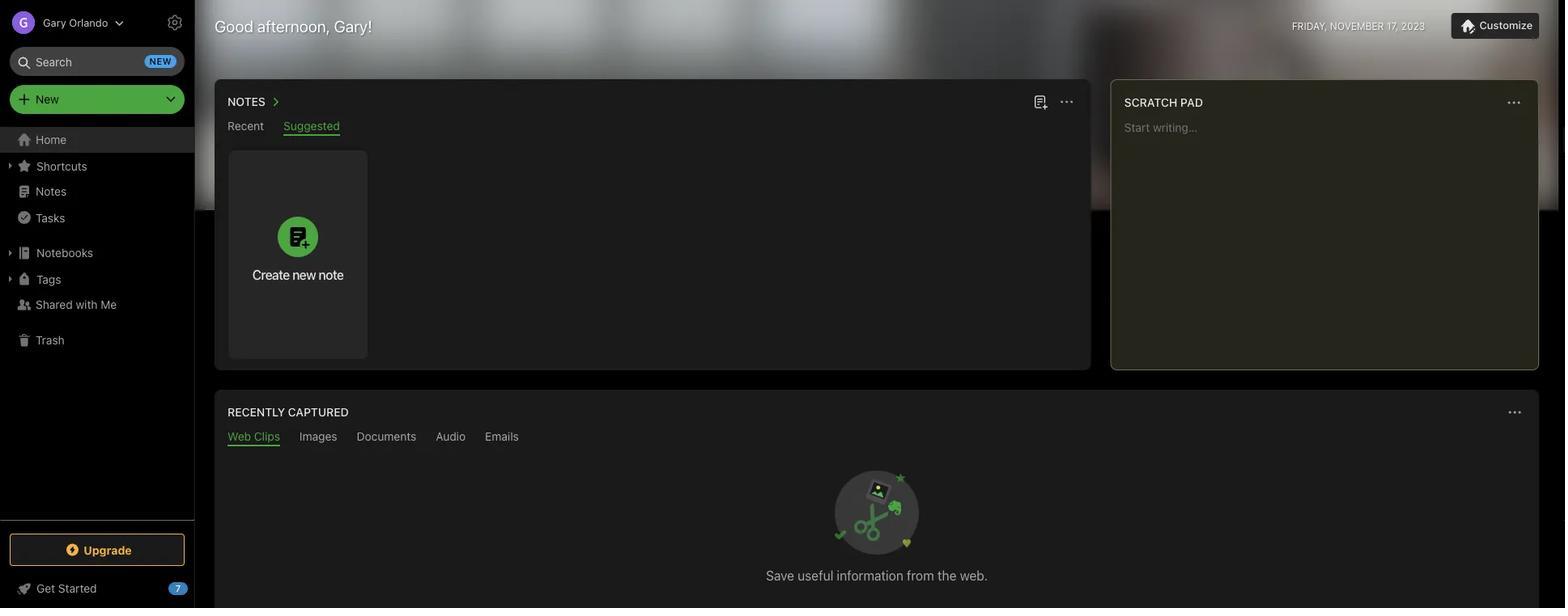 Task type: describe. For each thing, give the bounding box(es) containing it.
notebooks
[[36, 247, 93, 260]]

shortcuts
[[36, 159, 87, 173]]

more actions image inside field
[[1504, 93, 1524, 113]]

web clips
[[228, 430, 280, 444]]

web clips tab panel
[[215, 447, 1539, 609]]

emails
[[485, 430, 519, 444]]

with
[[76, 298, 98, 312]]

afternoon,
[[257, 16, 330, 35]]

emails tab
[[485, 430, 519, 447]]

new inside new search field
[[149, 56, 172, 67]]

shared
[[36, 298, 73, 312]]

friday, november 17, 2023
[[1292, 20, 1425, 32]]

the
[[938, 569, 957, 584]]

web.
[[960, 569, 988, 584]]

images
[[300, 430, 337, 444]]

web clips tab
[[228, 430, 280, 447]]

note
[[319, 267, 344, 283]]

scratch pad button
[[1121, 93, 1203, 113]]

me
[[101, 298, 117, 312]]

expand notebooks image
[[4, 247, 17, 260]]

clips
[[254, 430, 280, 444]]

expand tags image
[[4, 273, 17, 286]]

more actions field for scratch pad
[[1503, 91, 1525, 114]]

scratch pad
[[1124, 96, 1203, 109]]

documents
[[357, 430, 416, 444]]

shared with me
[[36, 298, 117, 312]]

recent tab
[[228, 119, 264, 136]]

Search text field
[[21, 47, 173, 76]]

scratch
[[1124, 96, 1177, 109]]

shared with me link
[[0, 292, 194, 318]]

notes inside button
[[228, 95, 265, 108]]

Help and Learning task checklist field
[[0, 576, 194, 602]]

2023
[[1401, 20, 1425, 32]]

tasks button
[[0, 205, 194, 231]]

trash link
[[0, 328, 194, 354]]

notes inside 'tree'
[[36, 185, 67, 198]]

click to collapse image
[[188, 579, 200, 598]]

upgrade button
[[10, 534, 185, 567]]

images tab
[[300, 430, 337, 447]]

useful
[[798, 569, 833, 584]]

save useful information from the web.
[[766, 569, 988, 584]]

0 horizontal spatial more actions image
[[1057, 92, 1077, 112]]

more actions field for recently captured
[[1504, 402, 1526, 424]]

notes button
[[224, 92, 285, 112]]

good afternoon, gary!
[[215, 16, 372, 35]]

17,
[[1387, 20, 1399, 32]]



Task type: vqa. For each thing, say whether or not it's contained in the screenshot.
'Recently Captured' button
yes



Task type: locate. For each thing, give the bounding box(es) containing it.
tags
[[36, 273, 61, 286]]

gary
[[43, 17, 66, 29]]

recently captured
[[228, 406, 349, 419]]

home link
[[0, 127, 194, 153]]

tags button
[[0, 266, 194, 292]]

1 horizontal spatial more actions image
[[1504, 93, 1524, 113]]

captured
[[288, 406, 349, 419]]

create new note button
[[228, 151, 368, 359]]

new search field
[[21, 47, 177, 76]]

settings image
[[165, 13, 185, 32]]

friday,
[[1292, 20, 1327, 32]]

notes up tasks at the left of the page
[[36, 185, 67, 198]]

0 vertical spatial new
[[149, 56, 172, 67]]

tree
[[0, 127, 194, 520]]

get
[[36, 583, 55, 596]]

good
[[215, 16, 253, 35]]

from
[[907, 569, 934, 584]]

Account field
[[0, 6, 124, 39]]

Start writing… text field
[[1124, 121, 1538, 357]]

tab list for notes
[[218, 119, 1088, 136]]

create
[[252, 267, 290, 283]]

notes
[[228, 95, 265, 108], [36, 185, 67, 198]]

suggested tab
[[283, 119, 340, 136]]

gary orlando
[[43, 17, 108, 29]]

tab list for recently captured
[[218, 430, 1536, 447]]

home
[[36, 133, 67, 147]]

tab list containing web clips
[[218, 430, 1536, 447]]

audio tab
[[436, 430, 466, 447]]

recently captured button
[[224, 403, 349, 423]]

notes up recent
[[228, 95, 265, 108]]

0 horizontal spatial new
[[149, 56, 172, 67]]

november
[[1330, 20, 1384, 32]]

0 vertical spatial tab list
[[218, 119, 1088, 136]]

tree containing home
[[0, 127, 194, 520]]

new
[[149, 56, 172, 67], [292, 267, 316, 283]]

shortcuts button
[[0, 153, 194, 179]]

new
[[36, 93, 59, 106]]

save
[[766, 569, 794, 584]]

tab list containing recent
[[218, 119, 1088, 136]]

new inside create new note button
[[292, 267, 316, 283]]

pad
[[1180, 96, 1203, 109]]

suggested
[[283, 119, 340, 133]]

trash
[[36, 334, 65, 347]]

1 horizontal spatial notes
[[228, 95, 265, 108]]

customize
[[1479, 19, 1533, 31]]

1 vertical spatial notes
[[36, 185, 67, 198]]

0 vertical spatial notes
[[228, 95, 265, 108]]

notes link
[[0, 179, 194, 205]]

upgrade
[[84, 544, 132, 557]]

suggested tab panel
[[215, 136, 1091, 371]]

new down the settings image
[[149, 56, 172, 67]]

audio
[[436, 430, 466, 444]]

orlando
[[69, 17, 108, 29]]

tab list
[[218, 119, 1088, 136], [218, 430, 1536, 447]]

create new note
[[252, 267, 344, 283]]

notebooks link
[[0, 240, 194, 266]]

1 vertical spatial tab list
[[218, 430, 1536, 447]]

get started
[[36, 583, 97, 596]]

tasks
[[36, 211, 65, 224]]

customize button
[[1451, 13, 1539, 39]]

1 vertical spatial new
[[292, 267, 316, 283]]

new button
[[10, 85, 185, 114]]

started
[[58, 583, 97, 596]]

2 tab list from the top
[[218, 430, 1536, 447]]

information
[[837, 569, 903, 584]]

7
[[176, 584, 181, 595]]

more actions image
[[1057, 92, 1077, 112], [1504, 93, 1524, 113]]

web
[[228, 430, 251, 444]]

new left note
[[292, 267, 316, 283]]

recent
[[228, 119, 264, 133]]

More actions field
[[1056, 91, 1078, 113], [1503, 91, 1525, 114], [1504, 402, 1526, 424]]

gary!
[[334, 16, 372, 35]]

documents tab
[[357, 430, 416, 447]]

1 horizontal spatial new
[[292, 267, 316, 283]]

recently
[[228, 406, 285, 419]]

0 horizontal spatial notes
[[36, 185, 67, 198]]

more actions image
[[1505, 403, 1525, 423]]

1 tab list from the top
[[218, 119, 1088, 136]]



